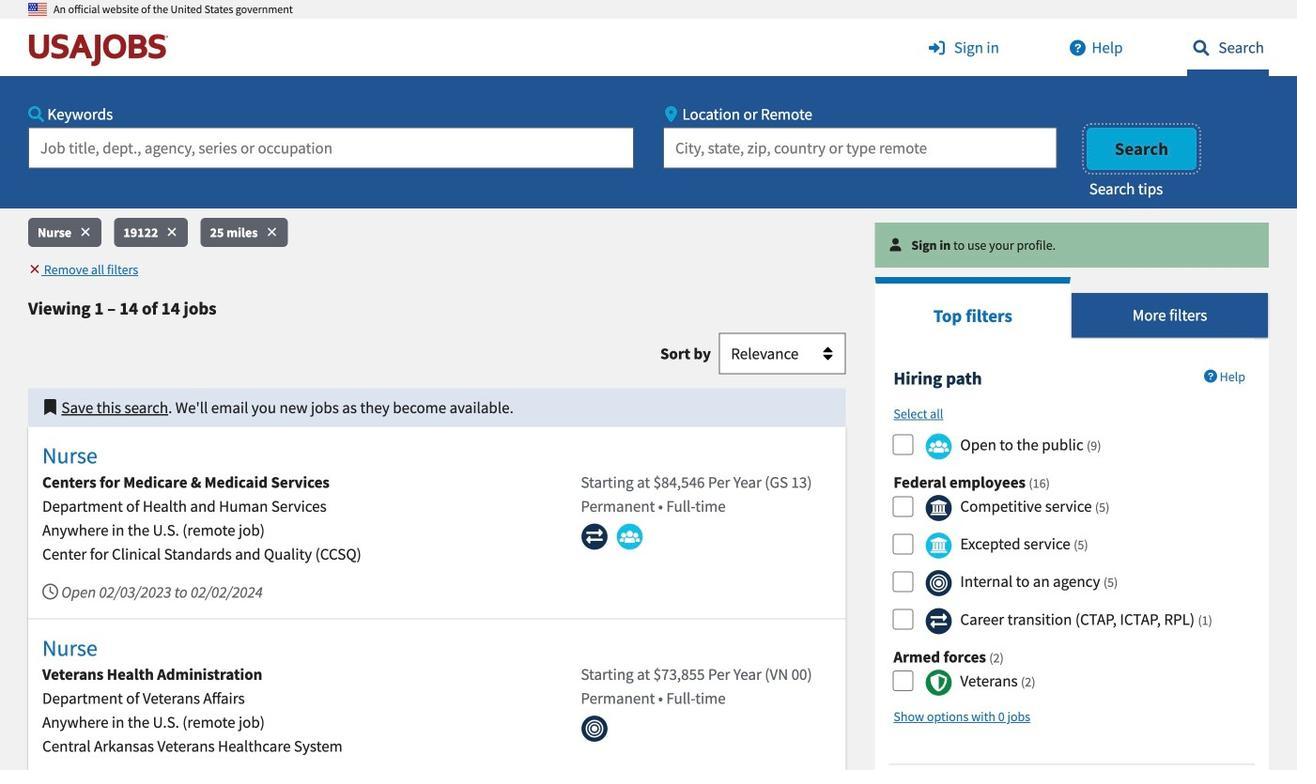 Task type: describe. For each thing, give the bounding box(es) containing it.
hiring path help image
[[1204, 370, 1217, 383]]

main navigation element
[[0, 19, 1297, 208]]

remove all filters image
[[28, 263, 41, 276]]

usajobs logo image
[[28, 33, 177, 67]]

help image
[[1063, 40, 1092, 56]]

competitive service image
[[925, 495, 952, 522]]

internal to an agency image
[[925, 570, 952, 597]]

job search image
[[1187, 40, 1215, 56]]

excepted service image
[[925, 532, 952, 559]]

header element
[[0, 0, 1297, 208]]



Task type: vqa. For each thing, say whether or not it's contained in the screenshot.
Hiring path help IMAGE
yes



Task type: locate. For each thing, give the bounding box(es) containing it.
City, state, zip, country or type remote text field
[[663, 127, 1057, 169]]

veterans image
[[925, 669, 952, 696]]

open to the public image
[[925, 433, 952, 460]]

Job title, dept., agency, series or occupation text field
[[28, 127, 634, 169]]

tab list
[[875, 277, 1269, 338]]

u.s. flag image
[[28, 0, 47, 19]]

career transition (ctap, ictap, rpl) image
[[925, 607, 952, 635]]



